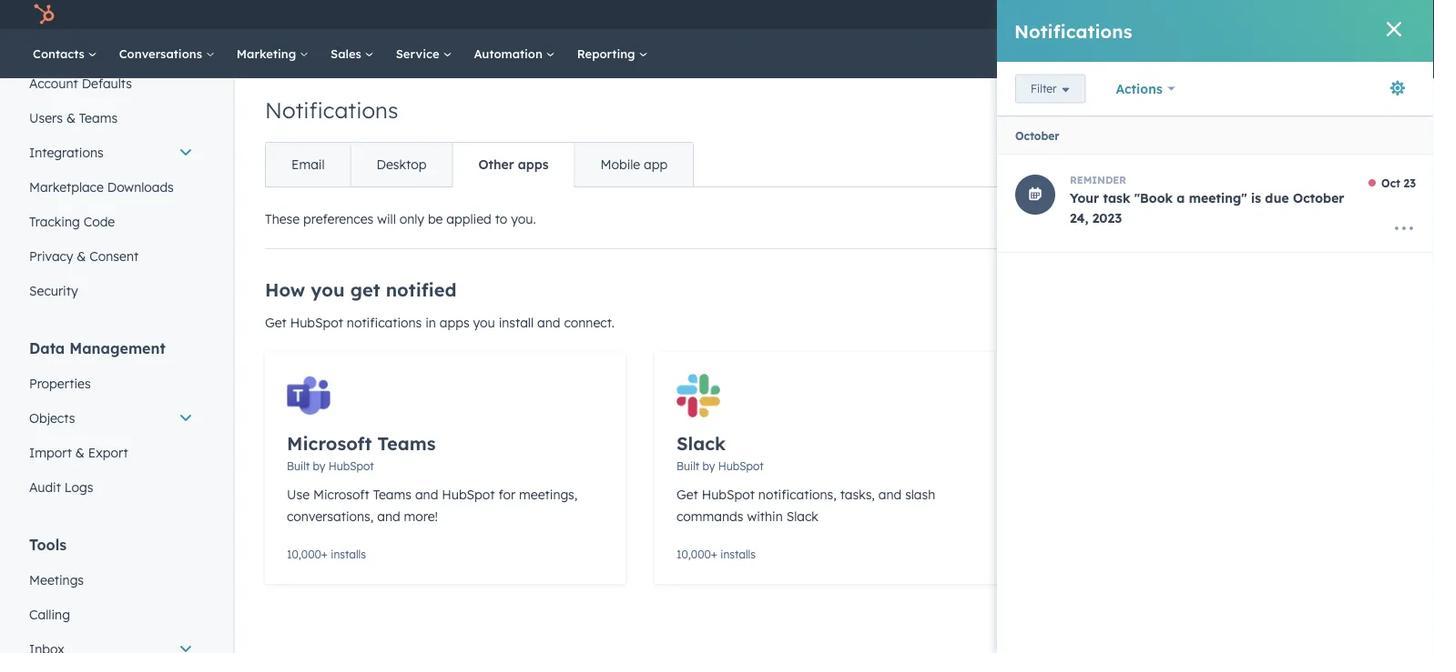 Task type: describe. For each thing, give the bounding box(es) containing it.
sales
[[331, 46, 365, 61]]

export
[[88, 445, 128, 461]]

code
[[84, 214, 115, 230]]

notified
[[386, 279, 457, 301]]

upgrade
[[1072, 8, 1121, 23]]

security link
[[18, 274, 204, 309]]

sales link
[[320, 29, 385, 78]]

tracking code
[[29, 214, 115, 230]]

be
[[428, 211, 443, 227]]

navigation containing email
[[265, 142, 694, 188]]

calling icon button
[[1125, 3, 1156, 27]]

automation link
[[463, 29, 566, 78]]

logs
[[65, 480, 93, 496]]

self
[[1328, 7, 1349, 22]]

will
[[377, 211, 396, 227]]

for
[[499, 487, 516, 503]]

tasks,
[[840, 487, 875, 503]]

to
[[495, 211, 508, 227]]

0 horizontal spatial apps
[[440, 315, 470, 331]]

10,000 + installs for teams
[[287, 548, 366, 561]]

slack inside get hubspot notifications, tasks, and slash commands within slack
[[787, 509, 819, 525]]

privacy & consent
[[29, 249, 139, 265]]

10,000 for slack
[[677, 548, 711, 561]]

contacts link
[[22, 29, 108, 78]]

within
[[747, 509, 783, 525]]

10,000 for microsoft teams
[[287, 548, 321, 561]]

account defaults
[[29, 76, 132, 92]]

hubspot inside use microsoft teams and hubspot for meetings, conversations, and more!
[[442, 487, 495, 503]]

conversations,
[[287, 509, 374, 525]]

tracking
[[29, 214, 80, 230]]

privacy
[[29, 249, 73, 265]]

objects button
[[18, 402, 204, 436]]

hubspot inside microsoft teams built by hubspot
[[329, 460, 374, 474]]

get for get hubspot notifications, tasks, and slash commands within slack
[[677, 487, 698, 503]]

get for get hubspot notifications in apps you install and connect.
[[265, 315, 287, 331]]

calling link
[[18, 598, 204, 633]]

conversations link
[[108, 29, 226, 78]]

how
[[265, 279, 305, 301]]

slash
[[905, 487, 936, 503]]

reporting
[[577, 46, 639, 61]]

meetings link
[[18, 564, 204, 598]]

get hubspot notifications, tasks, and slash commands within slack
[[677, 487, 936, 525]]

how you get notified
[[265, 279, 457, 301]]

search image
[[1396, 47, 1409, 60]]

data management
[[29, 340, 166, 358]]

these preferences will only be applied to you.
[[265, 211, 536, 227]]

calling
[[29, 607, 70, 623]]

mobile
[[601, 157, 640, 173]]

and right the install at the left
[[537, 315, 561, 331]]

tools
[[29, 536, 67, 555]]

made
[[1352, 7, 1383, 22]]

1 vertical spatial you
[[473, 315, 495, 331]]

users & teams
[[29, 110, 118, 126]]

notifications
[[347, 315, 422, 331]]

installs for built
[[721, 548, 756, 561]]

teams inside microsoft teams built by hubspot
[[377, 433, 436, 455]]

account
[[29, 76, 78, 92]]

hubspot inside get hubspot notifications, tasks, and slash commands within slack
[[702, 487, 755, 503]]

mobile app button
[[574, 143, 693, 187]]

automation
[[474, 46, 546, 61]]

installs for teams
[[331, 548, 366, 561]]

get hubspot notifications in apps you install and connect.
[[265, 315, 615, 331]]

privacy & consent link
[[18, 240, 204, 274]]

data
[[29, 340, 65, 358]]

tracking code link
[[18, 205, 204, 240]]

hubspot down how
[[290, 315, 343, 331]]

self made
[[1328, 7, 1383, 22]]

import & export
[[29, 445, 128, 461]]

service
[[396, 46, 443, 61]]

microsoft inside microsoft teams built by hubspot
[[287, 433, 372, 455]]

in
[[426, 315, 436, 331]]

more!
[[404, 509, 438, 525]]

other apps button
[[452, 143, 574, 187]]

marketplaces image
[[1170, 8, 1186, 25]]

upgrade image
[[1052, 8, 1068, 24]]

preferences
[[303, 211, 374, 227]]

other apps
[[479, 157, 549, 173]]

+ for built
[[711, 548, 718, 561]]

help image
[[1208, 8, 1225, 25]]

hubspot image
[[33, 4, 55, 26]]

by inside slack built by hubspot
[[703, 460, 715, 474]]

apps inside button
[[518, 157, 549, 173]]

import
[[29, 445, 72, 461]]



Task type: vqa. For each thing, say whether or not it's contained in the screenshot.
your preferences element
no



Task type: locate. For each thing, give the bounding box(es) containing it.
service link
[[385, 29, 463, 78]]

hubspot up conversations, on the bottom of page
[[329, 460, 374, 474]]

by up 'commands'
[[703, 460, 715, 474]]

audit logs link
[[18, 471, 204, 505]]

& right users
[[66, 110, 76, 126]]

10,000 + installs for built
[[677, 548, 756, 561]]

built
[[287, 460, 310, 474], [677, 460, 700, 474]]

1 vertical spatial apps
[[440, 315, 470, 331]]

2 10,000 from the left
[[677, 548, 711, 561]]

applied
[[447, 211, 492, 227]]

notifications
[[265, 97, 398, 124]]

apps right other
[[518, 157, 549, 173]]

1 + from the left
[[321, 548, 328, 561]]

1 10,000 from the left
[[287, 548, 321, 561]]

menu
[[1050, 0, 1413, 29]]

settings image
[[1239, 8, 1255, 24]]

2 vertical spatial &
[[75, 445, 85, 461]]

installs down conversations, on the bottom of page
[[331, 548, 366, 561]]

hubspot
[[290, 315, 343, 331], [329, 460, 374, 474], [718, 460, 764, 474], [442, 487, 495, 503], [702, 487, 755, 503]]

teams down the defaults
[[79, 110, 118, 126]]

built inside microsoft teams built by hubspot
[[287, 460, 310, 474]]

installs
[[331, 548, 366, 561], [721, 548, 756, 561]]

and
[[537, 315, 561, 331], [415, 487, 438, 503], [879, 487, 902, 503], [377, 509, 400, 525]]

2 built from the left
[[677, 460, 700, 474]]

1 built from the left
[[287, 460, 310, 474]]

marketplace downloads
[[29, 179, 174, 195]]

1 horizontal spatial get
[[677, 487, 698, 503]]

0 horizontal spatial installs
[[331, 548, 366, 561]]

apps
[[518, 157, 549, 173], [440, 315, 470, 331]]

you.
[[511, 211, 536, 227]]

& left export
[[75, 445, 85, 461]]

search button
[[1387, 38, 1418, 69]]

get inside get hubspot notifications, tasks, and slash commands within slack
[[677, 487, 698, 503]]

0 vertical spatial microsoft
[[287, 433, 372, 455]]

and left slash
[[879, 487, 902, 503]]

marketing link
[[226, 29, 320, 78]]

microsoft
[[287, 433, 372, 455], [313, 487, 370, 503]]

use microsoft teams and hubspot for meetings, conversations, and more!
[[287, 487, 578, 525]]

0 horizontal spatial 10,000 + installs
[[287, 548, 366, 561]]

+ down conversations, on the bottom of page
[[321, 548, 328, 561]]

10,000 down conversations, on the bottom of page
[[287, 548, 321, 561]]

tools element
[[18, 536, 204, 654]]

mobile app
[[601, 157, 668, 173]]

slack up 'commands'
[[677, 433, 726, 455]]

navigation
[[265, 142, 694, 188]]

0 vertical spatial &
[[66, 110, 76, 126]]

import & export link
[[18, 436, 204, 471]]

commands
[[677, 509, 744, 525]]

& for teams
[[66, 110, 76, 126]]

1 by from the left
[[313, 460, 326, 474]]

0 vertical spatial slack
[[677, 433, 726, 455]]

notifications image
[[1269, 8, 1286, 25]]

built up 'commands'
[[677, 460, 700, 474]]

and left more!
[[377, 509, 400, 525]]

get
[[265, 315, 287, 331], [677, 487, 698, 503]]

1 vertical spatial &
[[77, 249, 86, 265]]

account defaults link
[[18, 66, 204, 101]]

security
[[29, 283, 78, 299]]

1 vertical spatial slack
[[787, 509, 819, 525]]

objects
[[29, 411, 75, 427]]

0 vertical spatial teams
[[79, 110, 118, 126]]

slack down notifications,
[[787, 509, 819, 525]]

hubspot link
[[22, 4, 68, 26]]

notifications,
[[759, 487, 837, 503]]

other
[[479, 157, 514, 173]]

0 horizontal spatial by
[[313, 460, 326, 474]]

1 horizontal spatial installs
[[721, 548, 756, 561]]

teams for &
[[79, 110, 118, 126]]

use
[[287, 487, 310, 503]]

meetings
[[29, 573, 84, 589]]

meetings,
[[519, 487, 578, 503]]

you left get
[[311, 279, 345, 301]]

1 horizontal spatial built
[[677, 460, 700, 474]]

0 horizontal spatial built
[[287, 460, 310, 474]]

calling icon image
[[1132, 7, 1148, 23]]

get
[[350, 279, 380, 301]]

users
[[29, 110, 63, 126]]

and inside get hubspot notifications, tasks, and slash commands within slack
[[879, 487, 902, 503]]

1 vertical spatial teams
[[377, 433, 436, 455]]

ruby anderson image
[[1308, 6, 1324, 23]]

properties
[[29, 376, 91, 392]]

teams for microsoft
[[373, 487, 412, 503]]

self made button
[[1297, 0, 1411, 29]]

email button
[[266, 143, 350, 187]]

audit
[[29, 480, 61, 496]]

contacts
[[33, 46, 88, 61]]

integrations
[[29, 145, 104, 161]]

1 horizontal spatial 10,000 + installs
[[677, 548, 756, 561]]

get down how
[[265, 315, 287, 331]]

& right privacy on the top left
[[77, 249, 86, 265]]

1 horizontal spatial you
[[473, 315, 495, 331]]

consent
[[90, 249, 139, 265]]

2 by from the left
[[703, 460, 715, 474]]

Search HubSpot search field
[[1179, 38, 1402, 69]]

0 vertical spatial get
[[265, 315, 287, 331]]

management
[[69, 340, 166, 358]]

hubspot up within
[[718, 460, 764, 474]]

0 vertical spatial apps
[[518, 157, 549, 173]]

marketing
[[237, 46, 300, 61]]

1 horizontal spatial slack
[[787, 509, 819, 525]]

hubspot up 'commands'
[[702, 487, 755, 503]]

notifications button
[[1262, 0, 1293, 29]]

get up 'commands'
[[677, 487, 698, 503]]

hubspot left the for
[[442, 487, 495, 503]]

conversations
[[119, 46, 206, 61]]

+ down 'commands'
[[711, 548, 718, 561]]

help button
[[1201, 0, 1232, 29]]

1 10,000 + installs from the left
[[287, 548, 366, 561]]

&
[[66, 110, 76, 126], [77, 249, 86, 265], [75, 445, 85, 461]]

2 installs from the left
[[721, 548, 756, 561]]

1 vertical spatial microsoft
[[313, 487, 370, 503]]

+
[[321, 548, 328, 561], [711, 548, 718, 561]]

install
[[499, 315, 534, 331]]

microsoft teams built by hubspot
[[287, 433, 436, 474]]

users & teams link
[[18, 101, 204, 136]]

apps right in
[[440, 315, 470, 331]]

1 installs from the left
[[331, 548, 366, 561]]

0 horizontal spatial 10,000
[[287, 548, 321, 561]]

0 vertical spatial you
[[311, 279, 345, 301]]

1 horizontal spatial by
[[703, 460, 715, 474]]

built up use
[[287, 460, 310, 474]]

2 + from the left
[[711, 548, 718, 561]]

by inside microsoft teams built by hubspot
[[313, 460, 326, 474]]

teams up more!
[[373, 487, 412, 503]]

10,000 + installs down conversations, on the bottom of page
[[287, 548, 366, 561]]

0 horizontal spatial +
[[321, 548, 328, 561]]

desktop button
[[350, 143, 452, 187]]

0 horizontal spatial get
[[265, 315, 287, 331]]

teams inside use microsoft teams and hubspot for meetings, conversations, and more!
[[373, 487, 412, 503]]

2 10,000 + installs from the left
[[677, 548, 756, 561]]

integrations button
[[18, 136, 204, 170]]

slack built by hubspot
[[677, 433, 764, 474]]

& inside data management element
[[75, 445, 85, 461]]

you left the install at the left
[[473, 315, 495, 331]]

installs down within
[[721, 548, 756, 561]]

& for consent
[[77, 249, 86, 265]]

only
[[400, 211, 424, 227]]

10,000 + installs
[[287, 548, 366, 561], [677, 548, 756, 561]]

1 horizontal spatial +
[[711, 548, 718, 561]]

built inside slack built by hubspot
[[677, 460, 700, 474]]

+ for teams
[[321, 548, 328, 561]]

marketplace downloads link
[[18, 170, 204, 205]]

these
[[265, 211, 300, 227]]

10,000 + installs down 'commands'
[[677, 548, 756, 561]]

properties link
[[18, 367, 204, 402]]

and up more!
[[415, 487, 438, 503]]

microsoft up use
[[287, 433, 372, 455]]

connect.
[[564, 315, 615, 331]]

hubspot inside slack built by hubspot
[[718, 460, 764, 474]]

2 vertical spatial teams
[[373, 487, 412, 503]]

you
[[311, 279, 345, 301], [473, 315, 495, 331]]

10,000 down 'commands'
[[677, 548, 711, 561]]

1 vertical spatial get
[[677, 487, 698, 503]]

0 horizontal spatial slack
[[677, 433, 726, 455]]

desktop
[[377, 157, 427, 173]]

data management element
[[18, 339, 204, 505]]

downloads
[[107, 179, 174, 195]]

microsoft up conversations, on the bottom of page
[[313, 487, 370, 503]]

by
[[313, 460, 326, 474], [703, 460, 715, 474]]

settings link
[[1236, 5, 1258, 24]]

slack inside slack built by hubspot
[[677, 433, 726, 455]]

by up conversations, on the bottom of page
[[313, 460, 326, 474]]

teams up use microsoft teams and hubspot for meetings, conversations, and more!
[[377, 433, 436, 455]]

email
[[291, 157, 325, 173]]

app
[[644, 157, 668, 173]]

1 horizontal spatial apps
[[518, 157, 549, 173]]

audit logs
[[29, 480, 93, 496]]

0 horizontal spatial you
[[311, 279, 345, 301]]

marketplaces button
[[1159, 0, 1197, 29]]

& for export
[[75, 445, 85, 461]]

menu containing self made
[[1050, 0, 1413, 29]]

1 horizontal spatial 10,000
[[677, 548, 711, 561]]

10,000
[[287, 548, 321, 561], [677, 548, 711, 561]]

reporting link
[[566, 29, 659, 78]]

microsoft inside use microsoft teams and hubspot for meetings, conversations, and more!
[[313, 487, 370, 503]]

defaults
[[82, 76, 132, 92]]

marketplace
[[29, 179, 104, 195]]



